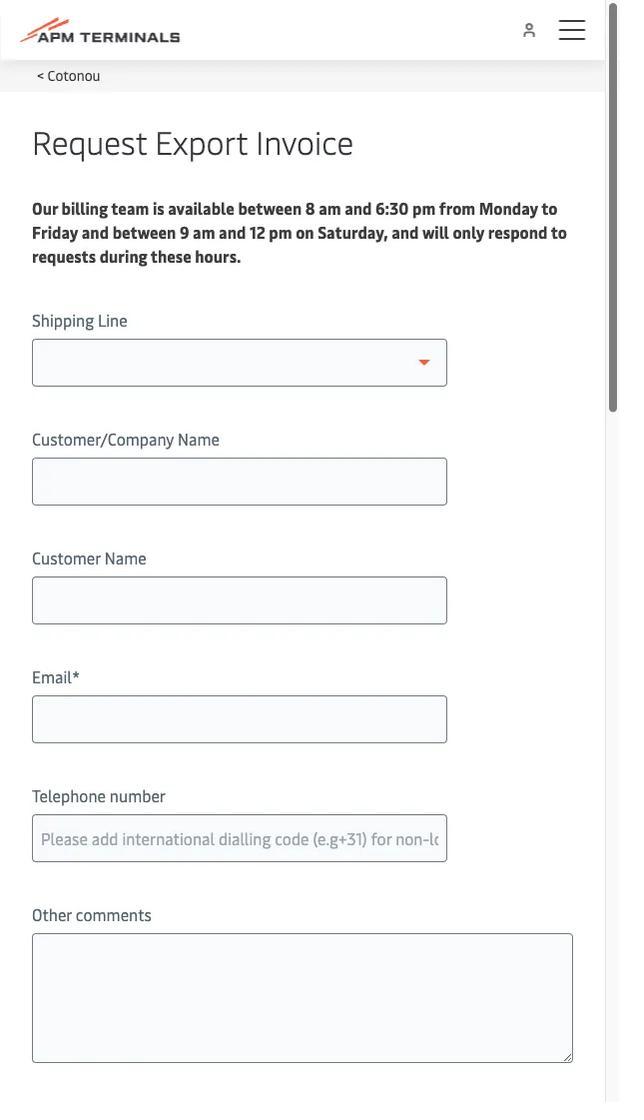 Task type: vqa. For each thing, say whether or not it's contained in the screenshot.
such
no



Task type: locate. For each thing, give the bounding box(es) containing it.
telephone number
[[32, 785, 166, 806]]

0 vertical spatial between
[[238, 197, 302, 218]]

to up respond
[[542, 197, 558, 218]]

and left 12
[[219, 221, 246, 242]]

1 vertical spatial name
[[105, 547, 147, 568]]

hours.
[[195, 245, 241, 266]]

between
[[238, 197, 302, 218], [113, 221, 176, 242]]

and down 6:30
[[392, 221, 419, 242]]

shipping
[[32, 309, 94, 330]]

Customer Name text field
[[32, 577, 448, 625]]

0 vertical spatial am
[[319, 197, 341, 218]]

am
[[319, 197, 341, 218], [193, 221, 215, 242]]

1 vertical spatial pm
[[269, 221, 292, 242]]

telephone
[[32, 785, 106, 806]]

0 horizontal spatial name
[[105, 547, 147, 568]]

pm right 12
[[269, 221, 292, 242]]

< cotonou
[[37, 65, 101, 84]]

1 vertical spatial between
[[113, 221, 176, 242]]

available
[[168, 197, 235, 218]]

between down team
[[113, 221, 176, 242]]

only
[[453, 221, 485, 242]]

1 horizontal spatial pm
[[413, 197, 436, 218]]

will
[[423, 221, 450, 242]]

and
[[345, 197, 372, 218], [82, 221, 109, 242], [219, 221, 246, 242], [392, 221, 419, 242]]

pm
[[413, 197, 436, 218], [269, 221, 292, 242]]

9
[[180, 221, 189, 242]]

1 horizontal spatial am
[[319, 197, 341, 218]]

during
[[100, 245, 148, 266]]

between up 12
[[238, 197, 302, 218]]

saturday,
[[318, 221, 388, 242]]

name up "customer/company name" text field
[[178, 428, 220, 449]]

customer
[[32, 547, 101, 568]]

8
[[306, 197, 315, 218]]

name
[[178, 428, 220, 449], [105, 547, 147, 568]]

team
[[111, 197, 149, 218]]

to right respond
[[551, 221, 568, 242]]

cotonou
[[47, 65, 101, 84]]

export
[[155, 119, 248, 162]]

0 vertical spatial to
[[542, 197, 558, 218]]

am right 9
[[193, 221, 215, 242]]

0 vertical spatial name
[[178, 428, 220, 449]]

monday
[[480, 197, 539, 218]]

pm up will
[[413, 197, 436, 218]]

Other comments text field
[[32, 934, 574, 1063]]

to
[[542, 197, 558, 218], [551, 221, 568, 242]]

Telephone number telephone field
[[32, 815, 448, 863]]

1 horizontal spatial name
[[178, 428, 220, 449]]

cotonou link
[[47, 65, 101, 84]]

Email email field
[[32, 696, 448, 744]]

0 horizontal spatial between
[[113, 221, 176, 242]]

and up saturday,
[[345, 197, 372, 218]]

1 vertical spatial am
[[193, 221, 215, 242]]

am right 8
[[319, 197, 341, 218]]

other
[[32, 904, 72, 925]]

comments
[[76, 904, 152, 925]]

customer/company
[[32, 428, 174, 449]]

name right customer
[[105, 547, 147, 568]]



Task type: describe. For each thing, give the bounding box(es) containing it.
is
[[153, 197, 165, 218]]

these
[[151, 245, 192, 266]]

number
[[110, 785, 166, 806]]

0 vertical spatial pm
[[413, 197, 436, 218]]

Customer/Company Name text field
[[32, 458, 448, 506]]

customer/company name
[[32, 428, 220, 449]]

from
[[440, 197, 476, 218]]

friday
[[32, 221, 78, 242]]

6:30
[[376, 197, 409, 218]]

name for customer name
[[105, 547, 147, 568]]

requests
[[32, 245, 96, 266]]

on
[[296, 221, 314, 242]]

our
[[32, 197, 58, 218]]

and down billing
[[82, 221, 109, 242]]

other comments
[[32, 904, 152, 925]]

1 horizontal spatial between
[[238, 197, 302, 218]]

shipping line
[[32, 309, 128, 330]]

<
[[37, 65, 44, 84]]

name for customer/company name
[[178, 428, 220, 449]]

12
[[250, 221, 266, 242]]

0 horizontal spatial pm
[[269, 221, 292, 242]]

billing
[[62, 197, 108, 218]]

our billing team is available between 8 am and 6:30 pm from monday to friday and between 9 am and 12 pm on saturday, and will only respond to requests during these hours.
[[32, 197, 568, 266]]

line
[[98, 309, 128, 330]]

invoice
[[256, 119, 354, 162]]

email
[[32, 666, 72, 687]]

customer name
[[32, 547, 147, 568]]

request
[[32, 119, 147, 162]]

request export invoice
[[32, 119, 354, 162]]

0 horizontal spatial am
[[193, 221, 215, 242]]

respond
[[489, 221, 548, 242]]

1 vertical spatial to
[[551, 221, 568, 242]]



